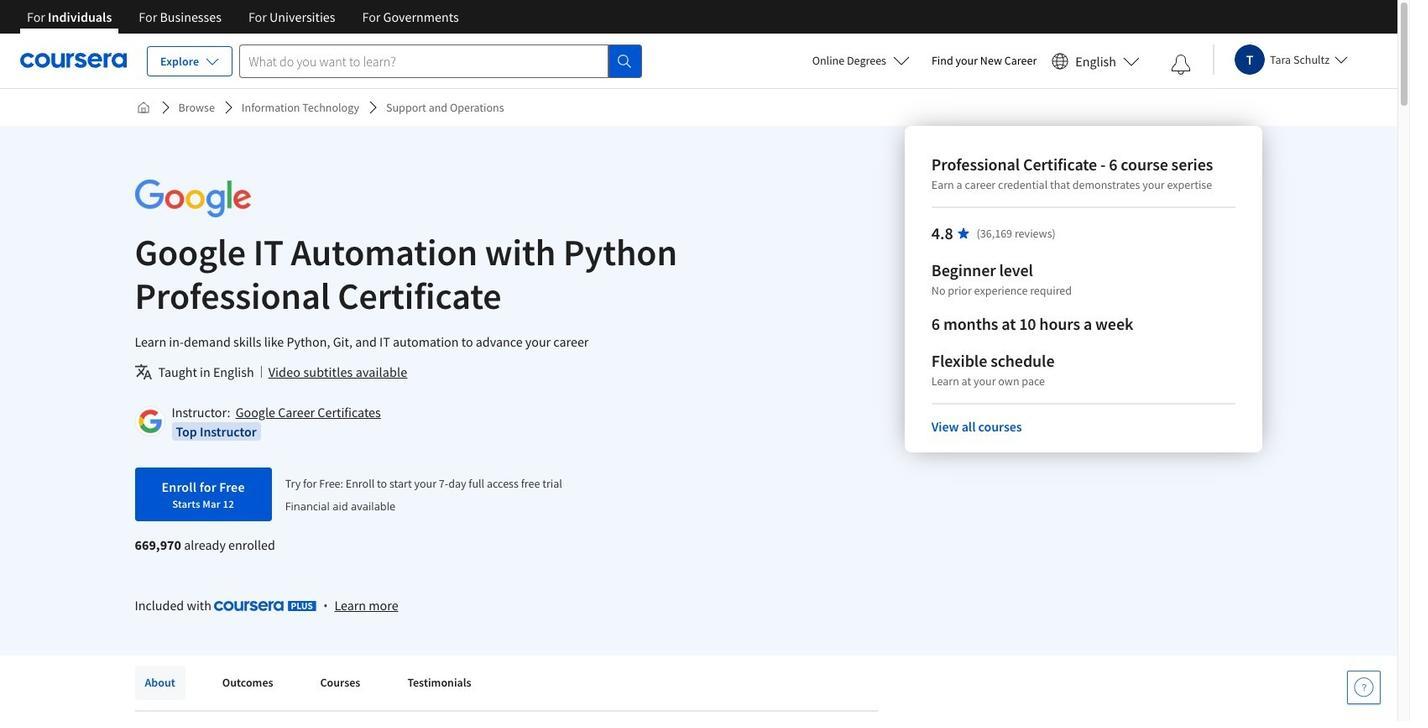 Task type: describe. For each thing, give the bounding box(es) containing it.
banner navigation
[[13, 0, 473, 46]]

google image
[[135, 180, 251, 218]]

What do you want to learn? text field
[[240, 44, 609, 78]]

coursera plus image
[[214, 601, 317, 611]]



Task type: vqa. For each thing, say whether or not it's contained in the screenshot.
the the
no



Task type: locate. For each thing, give the bounding box(es) containing it.
google career certificates image
[[137, 409, 163, 434]]

coursera image
[[20, 47, 127, 74]]

help center image
[[1355, 678, 1375, 698]]

home image
[[136, 101, 150, 114]]

None search field
[[240, 44, 643, 78]]



